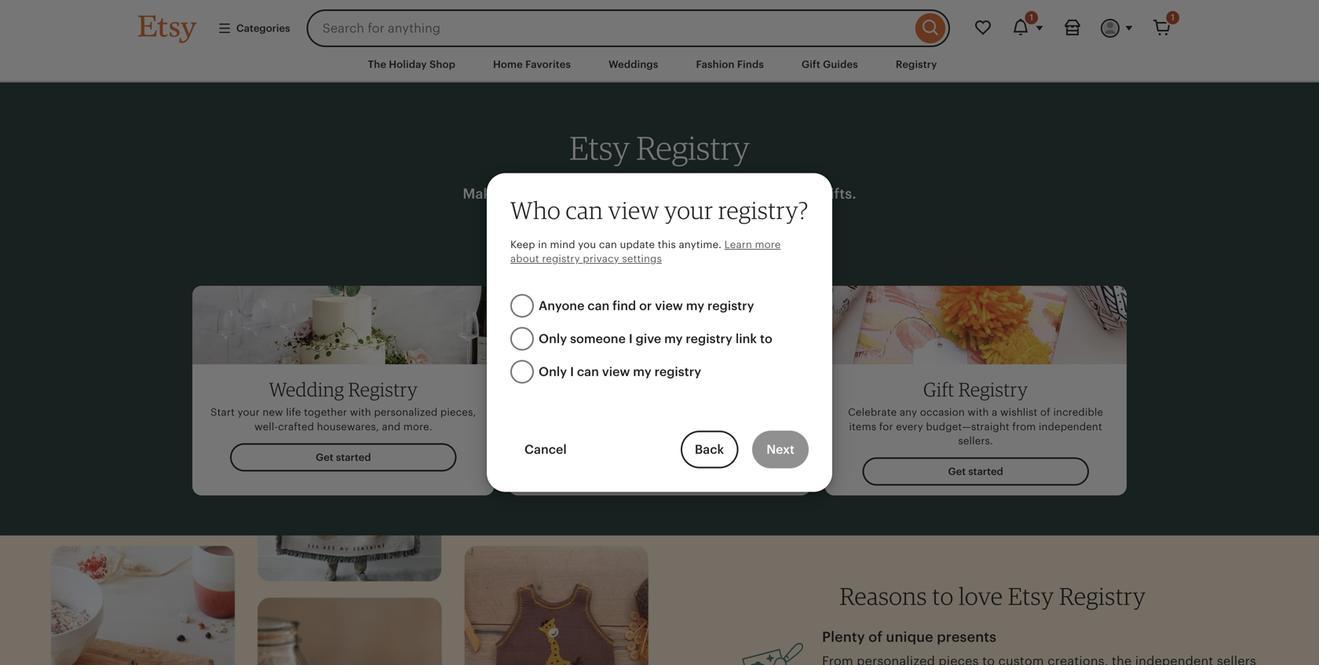 Task type: locate. For each thing, give the bounding box(es) containing it.
registry
[[636, 128, 750, 167], [348, 378, 418, 401], [648, 378, 718, 401], [959, 378, 1028, 401], [1059, 581, 1146, 611]]

i
[[629, 332, 633, 346], [570, 365, 574, 379]]

registry inside gift registry celebrate any occasion with a wishlist of incredible items for every budget—straight from independent sellers.
[[959, 378, 1028, 401]]

well-
[[255, 421, 278, 433]]

your for view
[[664, 195, 713, 224]]

2 only from the top
[[539, 365, 567, 379]]

menu bar
[[110, 47, 1209, 83]]

can up privacy
[[599, 239, 617, 250]]

0 horizontal spatial items
[[770, 407, 797, 418]]

your inside dialog
[[664, 195, 713, 224]]

1 only from the top
[[539, 332, 567, 346]]

to
[[760, 332, 773, 346], [643, 407, 653, 418], [932, 581, 954, 611]]

my down give
[[633, 365, 652, 379]]

every
[[503, 186, 541, 202], [896, 421, 923, 433]]

to right one
[[643, 407, 653, 418]]

with up creations.
[[706, 407, 727, 418]]

custom
[[730, 407, 767, 418]]

registry inside baby registry welcome your little one to the world with custom items and the cutest, cuddliest creations.
[[648, 378, 718, 401]]

reasons to love etsy registry
[[840, 581, 1146, 611]]

i down someone
[[570, 365, 574, 379]]

registry inside learn more about registry privacy settings
[[542, 253, 580, 265]]

learn
[[725, 239, 752, 250]]

your up anytime.
[[664, 195, 713, 224]]

mind
[[550, 239, 575, 250]]

registry for wedding
[[348, 378, 418, 401]]

0 horizontal spatial my
[[633, 365, 652, 379]]

the
[[656, 407, 672, 418], [593, 421, 609, 433]]

this
[[658, 239, 676, 250]]

more.
[[403, 421, 432, 433]]

and left "cutest,"
[[572, 421, 590, 433]]

the up the cuddliest
[[656, 407, 672, 418]]

1 and from the left
[[382, 421, 401, 433]]

registry
[[542, 253, 580, 265], [708, 299, 754, 313], [686, 332, 733, 346], [655, 365, 701, 379]]

view up update
[[608, 195, 659, 224]]

0 horizontal spatial and
[[382, 421, 401, 433]]

gift
[[924, 378, 955, 401]]

1 horizontal spatial i
[[629, 332, 633, 346]]

view
[[608, 195, 659, 224], [655, 299, 683, 313], [602, 365, 630, 379]]

i left give
[[629, 332, 633, 346]]

every right make at the left top of the page
[[503, 186, 541, 202]]

of
[[1040, 407, 1051, 418], [869, 629, 883, 645]]

registry for baby
[[648, 378, 718, 401]]

my right give
[[664, 332, 683, 346]]

your for start
[[238, 407, 260, 418]]

banner
[[110, 0, 1209, 47]]

anyone can find or view my registry
[[539, 299, 754, 313]]

items
[[770, 407, 797, 418], [849, 421, 877, 433]]

1 vertical spatial to
[[643, 407, 653, 418]]

0 vertical spatial the
[[656, 407, 672, 418]]

1 vertical spatial etsy
[[1008, 581, 1054, 611]]

little
[[596, 407, 618, 418]]

who can view your registry?
[[510, 195, 809, 224]]

make
[[463, 186, 499, 202]]

1 vertical spatial i
[[570, 365, 574, 379]]

your inside baby registry welcome your little one to the world with custom items and the cutest, cuddliest creations.
[[571, 407, 593, 418]]

with inside wedding registry start your new life together with personalized pieces, well-crafted housewares, and more.
[[350, 407, 371, 418]]

baby registry welcome your little one to the world with custom items and the cutest, cuddliest creations.
[[522, 378, 797, 433]]

1 horizontal spatial your
[[571, 407, 593, 418]]

None search field
[[307, 9, 950, 47]]

world
[[675, 407, 703, 418]]

of right the wishlist
[[1040, 407, 1051, 418]]

can up you on the top of the page
[[566, 195, 603, 224]]

find
[[613, 299, 636, 313]]

registry inside wedding registry start your new life together with personalized pieces, well-crafted housewares, and more.
[[348, 378, 418, 401]]

every down any
[[896, 421, 923, 433]]

cuddliest
[[649, 421, 696, 433]]

my right or
[[686, 299, 705, 313]]

1 vertical spatial the
[[593, 421, 609, 433]]

0 vertical spatial etsy
[[569, 128, 630, 167]]

1 vertical spatial view
[[655, 299, 683, 313]]

every inside gift registry celebrate any occasion with a wishlist of incredible items for every budget—straight from independent sellers.
[[896, 421, 923, 433]]

with left a
[[968, 407, 989, 418]]

0 horizontal spatial of
[[869, 629, 883, 645]]

personalized
[[374, 407, 438, 418]]

registry down mind
[[542, 253, 580, 265]]

1 horizontal spatial items
[[849, 421, 877, 433]]

registry?
[[718, 195, 809, 224]]

only
[[539, 332, 567, 346], [539, 365, 567, 379]]

0 vertical spatial every
[[503, 186, 541, 202]]

my for view
[[633, 365, 652, 379]]

2 vertical spatial view
[[602, 365, 630, 379]]

items right custom
[[770, 407, 797, 418]]

start
[[211, 407, 235, 418]]

registry up link
[[708, 299, 754, 313]]

one
[[621, 407, 640, 418]]

1 vertical spatial only
[[539, 365, 567, 379]]

you
[[578, 239, 596, 250]]

0 vertical spatial my
[[686, 299, 705, 313]]

with up housewares,
[[350, 407, 371, 418]]

a
[[992, 407, 998, 418]]

1 vertical spatial of
[[869, 629, 883, 645]]

1 horizontal spatial and
[[572, 421, 590, 433]]

can left find
[[588, 299, 610, 313]]

plenty
[[822, 629, 865, 645]]

anytime.
[[679, 239, 722, 250]]

2 horizontal spatial to
[[932, 581, 954, 611]]

anyone
[[539, 299, 585, 313]]

your
[[664, 195, 713, 224], [238, 407, 260, 418], [571, 407, 593, 418]]

registry down "only someone i give my registry link to"
[[655, 365, 701, 379]]

to inside who can view your registry? dialog
[[760, 332, 773, 346]]

2 horizontal spatial my
[[686, 299, 705, 313]]

celebrate
[[848, 407, 897, 418]]

link
[[736, 332, 757, 346]]

0 horizontal spatial to
[[643, 407, 653, 418]]

with left extra-
[[696, 186, 726, 202]]

milestone
[[544, 186, 612, 202]]

love
[[959, 581, 1003, 611]]

registry left link
[[686, 332, 733, 346]]

with
[[696, 186, 726, 202], [350, 407, 371, 418], [706, 407, 727, 418], [968, 407, 989, 418]]

0 vertical spatial only
[[539, 332, 567, 346]]

cancel
[[525, 443, 567, 457]]

your inside wedding registry start your new life together with personalized pieces, well-crafted housewares, and more.
[[238, 407, 260, 418]]

0 vertical spatial i
[[629, 332, 633, 346]]

of right plenty on the right bottom
[[869, 629, 883, 645]]

wedding
[[269, 378, 344, 401]]

to right link
[[760, 332, 773, 346]]

2 and from the left
[[572, 421, 590, 433]]

and
[[382, 421, 401, 433], [572, 421, 590, 433]]

1 horizontal spatial every
[[896, 421, 923, 433]]

0 vertical spatial to
[[760, 332, 773, 346]]

and inside wedding registry start your new life together with personalized pieces, well-crafted housewares, and more.
[[382, 421, 401, 433]]

my
[[686, 299, 705, 313], [664, 332, 683, 346], [633, 365, 652, 379]]

budget—straight
[[926, 421, 1010, 433]]

your up well-
[[238, 407, 260, 418]]

0 vertical spatial items
[[770, 407, 797, 418]]

can
[[566, 195, 603, 224], [599, 239, 617, 250], [588, 299, 610, 313], [577, 365, 599, 379]]

1 vertical spatial my
[[664, 332, 683, 346]]

independent
[[1039, 421, 1102, 433]]

and down personalized
[[382, 421, 401, 433]]

view down someone
[[602, 365, 630, 379]]

for
[[879, 421, 893, 433]]

1 vertical spatial items
[[849, 421, 877, 433]]

any
[[900, 407, 917, 418]]

only someone i give my registry link to
[[539, 332, 773, 346]]

gifts.
[[821, 186, 857, 202]]

keep
[[510, 239, 535, 250]]

to left love
[[932, 581, 954, 611]]

0 horizontal spatial your
[[238, 407, 260, 418]]

1 vertical spatial every
[[896, 421, 923, 433]]

the down little
[[593, 421, 609, 433]]

only up welcome
[[539, 365, 567, 379]]

unique
[[886, 629, 934, 645]]

only down anyone in the top of the page
[[539, 332, 567, 346]]

1 horizontal spatial to
[[760, 332, 773, 346]]

1 horizontal spatial of
[[1040, 407, 1051, 418]]

etsy
[[569, 128, 630, 167], [1008, 581, 1054, 611]]

items down celebrate
[[849, 421, 877, 433]]

together
[[304, 407, 347, 418]]

etsy registry
[[569, 128, 750, 167]]

0 vertical spatial view
[[608, 195, 659, 224]]

2 horizontal spatial your
[[664, 195, 713, 224]]

0 horizontal spatial every
[[503, 186, 541, 202]]

your left little
[[571, 407, 593, 418]]

your for welcome
[[571, 407, 593, 418]]

of inside gift registry celebrate any occasion with a wishlist of incredible items for every budget—straight from independent sellers.
[[1040, 407, 1051, 418]]

1 horizontal spatial my
[[664, 332, 683, 346]]

extra-
[[729, 186, 769, 202]]

etsy up milestone
[[569, 128, 630, 167]]

keep in mind you can update this anytime.
[[510, 239, 725, 250]]

etsy right love
[[1008, 581, 1054, 611]]

0 vertical spatial of
[[1040, 407, 1051, 418]]

life
[[286, 407, 301, 418]]

2 vertical spatial my
[[633, 365, 652, 379]]

meaningful
[[615, 186, 693, 202]]

only i can view my registry
[[539, 365, 701, 379]]

cutest,
[[612, 421, 646, 433]]

view right or
[[655, 299, 683, 313]]



Task type: vqa. For each thing, say whether or not it's contained in the screenshot.
Etsy
yes



Task type: describe. For each thing, give the bounding box(es) containing it.
next
[[767, 443, 795, 457]]

with inside baby registry welcome your little one to the world with custom items and the cutest, cuddliest creations.
[[706, 407, 727, 418]]

more
[[755, 239, 781, 250]]

about
[[510, 253, 539, 265]]

1 horizontal spatial the
[[656, 407, 672, 418]]

sellers.
[[958, 435, 993, 447]]

privacy
[[583, 253, 619, 265]]

creations.
[[698, 421, 748, 433]]

next button
[[752, 431, 809, 469]]

back button
[[681, 431, 738, 469]]

settings
[[622, 253, 662, 265]]

registry for etsy
[[636, 128, 750, 167]]

plenty of unique presents
[[822, 629, 997, 645]]

cancel button
[[510, 431, 581, 469]]

give
[[636, 332, 661, 346]]

presents
[[937, 629, 997, 645]]

gift registry celebrate any occasion with a wishlist of incredible items for every budget—straight from independent sellers.
[[848, 378, 1103, 447]]

occasion
[[920, 407, 965, 418]]

wishlist
[[1000, 407, 1038, 418]]

and inside baby registry welcome your little one to the world with custom items and the cutest, cuddliest creations.
[[572, 421, 590, 433]]

baby
[[602, 378, 644, 401]]

items inside baby registry welcome your little one to the world with custom items and the cutest, cuddliest creations.
[[770, 407, 797, 418]]

incredible
[[1053, 407, 1103, 418]]

make every milestone meaningful with extra-special gifts.
[[463, 186, 857, 202]]

new
[[263, 407, 283, 418]]

only for only i can view my registry
[[539, 365, 567, 379]]

housewares,
[[317, 421, 379, 433]]

update
[[620, 239, 655, 250]]

0 horizontal spatial i
[[570, 365, 574, 379]]

registry for gift
[[959, 378, 1028, 401]]

learn more about registry privacy settings link
[[510, 239, 781, 265]]

to inside baby registry welcome your little one to the world with custom items and the cutest, cuddliest creations.
[[643, 407, 653, 418]]

1 horizontal spatial etsy
[[1008, 581, 1054, 611]]

welcome
[[522, 407, 568, 418]]

can down someone
[[577, 365, 599, 379]]

someone
[[570, 332, 626, 346]]

or
[[639, 299, 652, 313]]

2 vertical spatial to
[[932, 581, 954, 611]]

my for give
[[664, 332, 683, 346]]

learn more about registry privacy settings
[[510, 239, 781, 265]]

0 horizontal spatial etsy
[[569, 128, 630, 167]]

back
[[695, 443, 724, 457]]

0 horizontal spatial the
[[593, 421, 609, 433]]

with inside gift registry celebrate any occasion with a wishlist of incredible items for every budget—straight from independent sellers.
[[968, 407, 989, 418]]

special
[[769, 186, 818, 202]]

only for only someone i give my registry link to
[[539, 332, 567, 346]]

reasons
[[840, 581, 927, 611]]

who can view your registry? dialog
[[0, 0, 1319, 665]]

crafted
[[278, 421, 314, 433]]

in
[[538, 239, 547, 250]]

who
[[510, 195, 561, 224]]

pieces,
[[440, 407, 476, 418]]

items inside gift registry celebrate any occasion with a wishlist of incredible items for every budget—straight from independent sellers.
[[849, 421, 877, 433]]

from
[[1013, 421, 1036, 433]]

wedding registry start your new life together with personalized pieces, well-crafted housewares, and more.
[[211, 378, 476, 433]]



